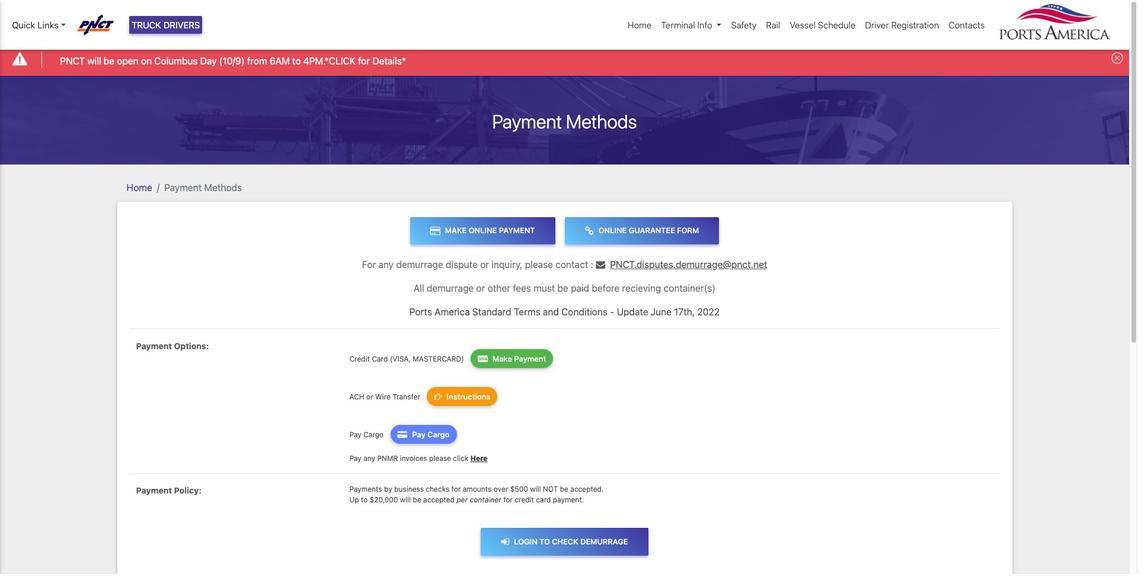 Task type: describe. For each thing, give the bounding box(es) containing it.
and
[[543, 307, 559, 318]]

payments by business checks for amounts over $500 will not be accepted. up to $20,000 will be accepted per container for credit card payment.
[[349, 486, 604, 505]]

6am
[[270, 55, 290, 66]]

on
[[141, 55, 152, 66]]

0 horizontal spatial cargo
[[363, 431, 384, 440]]

up
[[349, 496, 359, 505]]

click
[[453, 454, 468, 463]]

container
[[470, 496, 501, 505]]

ach
[[349, 393, 364, 402]]

contacts link
[[944, 14, 990, 36]]

pnmr
[[377, 454, 398, 463]]

dispute
[[446, 260, 478, 270]]

payment policy:
[[136, 486, 202, 496]]

credit card alt image
[[397, 431, 412, 439]]

accepted
[[423, 496, 455, 505]]

make online payment link
[[410, 217, 555, 245]]

make for make payment
[[492, 354, 512, 364]]

1 horizontal spatial payment methods
[[492, 110, 637, 133]]

online guarantee form
[[598, 227, 699, 235]]

details*
[[372, 55, 406, 66]]

pay down ach
[[349, 431, 361, 440]]

pnct will be open on columbus day (10/9) from 6am to 4pm.*click for details* alert
[[0, 44, 1129, 76]]

-
[[610, 307, 614, 318]]

for
[[362, 260, 376, 270]]

conditions
[[561, 307, 607, 318]]

envelope image
[[596, 260, 605, 270]]

will inside alert
[[87, 55, 101, 66]]

quick
[[12, 20, 35, 30]]

2022
[[697, 307, 720, 318]]

guarantee
[[629, 227, 675, 235]]

0 vertical spatial or
[[480, 260, 489, 270]]

info
[[697, 20, 712, 30]]

make payment link
[[471, 349, 553, 368]]

instructions
[[447, 392, 490, 402]]

payment options:
[[136, 341, 209, 351]]

form
[[677, 227, 699, 235]]

truck drivers
[[132, 20, 200, 30]]

truck drivers link
[[129, 16, 202, 34]]

links
[[38, 20, 59, 30]]

hand o right image
[[434, 393, 447, 401]]

safety
[[731, 20, 756, 30]]

to inside payments by business checks for amounts over $500 will not be accepted. up to $20,000 will be accepted per container for credit card payment.
[[361, 496, 368, 505]]

4pm.*click
[[303, 55, 356, 66]]

1 vertical spatial demurrage
[[427, 283, 474, 294]]

per
[[457, 496, 468, 505]]

to inside the pnct will be open on columbus day (10/9) from 6am to 4pm.*click for details* link
[[292, 55, 301, 66]]

credit card (visa, mastercard)
[[349, 355, 466, 364]]

drivers
[[163, 20, 200, 30]]

1 online from the left
[[469, 227, 497, 235]]

0 vertical spatial home
[[628, 20, 652, 30]]

container(s)
[[664, 283, 716, 294]]

$20,000
[[370, 496, 398, 505]]

pnct.disputes.demurrage@pnct.net link
[[596, 260, 767, 270]]

(visa,
[[390, 355, 411, 364]]

contact
[[556, 260, 588, 270]]

terminal info
[[661, 20, 712, 30]]

rail
[[766, 20, 780, 30]]

driver
[[865, 20, 889, 30]]

credit
[[349, 355, 370, 364]]

checks
[[426, 486, 449, 494]]

any for pnmr
[[363, 454, 375, 463]]

1 vertical spatial will
[[530, 486, 541, 494]]

accepted.
[[570, 486, 604, 494]]

login to check demurrage link
[[481, 529, 648, 556]]

1 vertical spatial please
[[429, 454, 451, 463]]

pay up pay any pnmr invoices please click here
[[412, 430, 425, 440]]

be inside alert
[[104, 55, 114, 66]]

1 vertical spatial or
[[476, 283, 485, 294]]

sign in image
[[501, 538, 514, 547]]

1 horizontal spatial pay cargo
[[412, 430, 450, 440]]

2 vertical spatial or
[[366, 393, 373, 402]]

pay left pnmr at bottom
[[349, 454, 361, 463]]

0 horizontal spatial home
[[127, 182, 152, 193]]

options:
[[174, 341, 209, 351]]

terminal info link
[[656, 14, 726, 36]]

ports america standard terms and conditions - update june 17th, 2022
[[409, 307, 720, 318]]

quick links link
[[12, 18, 66, 32]]

recieving
[[622, 283, 661, 294]]

open
[[117, 55, 139, 66]]

inquiry,
[[491, 260, 522, 270]]

1 vertical spatial for
[[451, 486, 461, 494]]

login to check demurrage
[[514, 538, 628, 547]]

by
[[384, 486, 392, 494]]

demurrage
[[580, 538, 628, 547]]

(10/9)
[[219, 55, 245, 66]]

driver registration link
[[860, 14, 944, 36]]

business
[[394, 486, 424, 494]]

pay cargo link
[[390, 425, 457, 444]]

to inside login to check demurrage link
[[539, 538, 550, 547]]

online guarantee form link
[[565, 217, 719, 245]]

truck
[[132, 20, 161, 30]]

pnct
[[60, 55, 85, 66]]

vessel schedule
[[790, 20, 856, 30]]

ach or wire transfer
[[349, 393, 422, 402]]

driver registration
[[865, 20, 939, 30]]

not
[[543, 486, 558, 494]]

17th,
[[674, 307, 695, 318]]

columbus
[[154, 55, 198, 66]]

$500
[[510, 486, 528, 494]]

pnct will be open on columbus day (10/9) from 6am to 4pm.*click for details*
[[60, 55, 406, 66]]

over
[[494, 486, 508, 494]]

pnct.disputes.demurrage@pnct.net
[[610, 260, 767, 270]]

payments
[[349, 486, 382, 494]]

from
[[247, 55, 267, 66]]

2 online from the left
[[598, 227, 627, 235]]

:
[[591, 260, 593, 270]]



Task type: locate. For each thing, give the bounding box(es) containing it.
demurrage up the all
[[396, 260, 443, 270]]

fees
[[513, 283, 531, 294]]

paid
[[571, 283, 589, 294]]

card
[[372, 355, 388, 364]]

0 horizontal spatial for
[[358, 55, 370, 66]]

1 vertical spatial make
[[492, 354, 512, 364]]

cargo up pay any pnmr invoices please click here
[[427, 430, 450, 440]]

home link
[[623, 14, 656, 36], [127, 182, 152, 193]]

2 horizontal spatial to
[[539, 538, 550, 547]]

terms
[[514, 307, 540, 318]]

or right ach
[[366, 393, 373, 402]]

0 horizontal spatial please
[[429, 454, 451, 463]]

1 vertical spatial to
[[361, 496, 368, 505]]

must
[[534, 283, 555, 294]]

credit card image
[[430, 226, 445, 236]]

make for make online payment
[[445, 227, 467, 235]]

0 vertical spatial please
[[525, 260, 553, 270]]

make down standard
[[492, 354, 512, 364]]

1 horizontal spatial cargo
[[427, 430, 450, 440]]

1 horizontal spatial for
[[451, 486, 461, 494]]

pay cargo
[[412, 430, 450, 440], [349, 431, 386, 440]]

0 vertical spatial for
[[358, 55, 370, 66]]

0 vertical spatial will
[[87, 55, 101, 66]]

before
[[592, 283, 620, 294]]

for down the over
[[503, 496, 513, 505]]

be down business
[[413, 496, 421, 505]]

safety link
[[726, 14, 761, 36]]

check
[[552, 538, 578, 547]]

0 horizontal spatial make
[[445, 227, 467, 235]]

0 horizontal spatial online
[[469, 227, 497, 235]]

for inside alert
[[358, 55, 370, 66]]

be up payment.
[[560, 486, 568, 494]]

pay any pnmr invoices please click here
[[349, 454, 488, 463]]

transfer
[[393, 393, 420, 402]]

please up must
[[525, 260, 553, 270]]

1 horizontal spatial make
[[492, 354, 512, 364]]

home
[[628, 20, 652, 30], [127, 182, 152, 193]]

or left other
[[476, 283, 485, 294]]

registration
[[891, 20, 939, 30]]

or
[[480, 260, 489, 270], [476, 283, 485, 294], [366, 393, 373, 402]]

payment methods
[[492, 110, 637, 133], [164, 182, 242, 193]]

1 vertical spatial payment methods
[[164, 182, 242, 193]]

contacts
[[949, 20, 985, 30]]

pay cargo up pay any pnmr invoices please click here
[[412, 430, 450, 440]]

rail link
[[761, 14, 785, 36]]

1 horizontal spatial any
[[378, 260, 394, 270]]

2 horizontal spatial for
[[503, 496, 513, 505]]

payment.
[[553, 496, 584, 505]]

1 horizontal spatial to
[[361, 496, 368, 505]]

0 horizontal spatial will
[[87, 55, 101, 66]]

2 vertical spatial for
[[503, 496, 513, 505]]

pay
[[412, 430, 425, 440], [349, 431, 361, 440], [349, 454, 361, 463]]

make up dispute
[[445, 227, 467, 235]]

all
[[414, 283, 424, 294]]

to right up
[[361, 496, 368, 505]]

1 horizontal spatial home
[[628, 20, 652, 30]]

wire
[[375, 393, 391, 402]]

will right the pnct at the left top of the page
[[87, 55, 101, 66]]

1 vertical spatial home link
[[127, 182, 152, 193]]

0 vertical spatial to
[[292, 55, 301, 66]]

quick links
[[12, 20, 59, 30]]

schedule
[[818, 20, 856, 30]]

policy:
[[174, 486, 202, 496]]

online up for any demurrage dispute or inquiry, please contact :
[[469, 227, 497, 235]]

online up envelope image
[[598, 227, 627, 235]]

1 horizontal spatial home link
[[623, 14, 656, 36]]

0 vertical spatial make
[[445, 227, 467, 235]]

any right for
[[378, 260, 394, 270]]

please left click
[[429, 454, 451, 463]]

or left inquiry,
[[480, 260, 489, 270]]

0 horizontal spatial pay cargo
[[349, 431, 386, 440]]

other
[[488, 283, 510, 294]]

please
[[525, 260, 553, 270], [429, 454, 451, 463]]

will up card
[[530, 486, 541, 494]]

vessel schedule link
[[785, 14, 860, 36]]

vessel
[[790, 20, 816, 30]]

invoices
[[400, 454, 427, 463]]

will down business
[[400, 496, 411, 505]]

1 horizontal spatial please
[[525, 260, 553, 270]]

0 horizontal spatial payment methods
[[164, 182, 242, 193]]

for left details*
[[358, 55, 370, 66]]

to right the login on the bottom
[[539, 538, 550, 547]]

0 vertical spatial home link
[[623, 14, 656, 36]]

be left the open
[[104, 55, 114, 66]]

link image
[[585, 226, 598, 236]]

day
[[200, 55, 217, 66]]

any for demurrage
[[378, 260, 394, 270]]

make payment
[[492, 354, 546, 364]]

0 horizontal spatial methods
[[204, 182, 242, 193]]

cargo
[[427, 430, 450, 440], [363, 431, 384, 440]]

1 vertical spatial methods
[[204, 182, 242, 193]]

be left the paid
[[557, 283, 568, 294]]

0 horizontal spatial to
[[292, 55, 301, 66]]

june
[[651, 307, 672, 318]]

ports america standard terms and conditions - update june 17th, 2022 link
[[409, 307, 720, 318]]

1 horizontal spatial will
[[400, 496, 411, 505]]

update
[[617, 307, 648, 318]]

to right 6am
[[292, 55, 301, 66]]

demurrage
[[396, 260, 443, 270], [427, 283, 474, 294]]

0 horizontal spatial any
[[363, 454, 375, 463]]

be
[[104, 55, 114, 66], [557, 283, 568, 294], [560, 486, 568, 494], [413, 496, 421, 505]]

2 horizontal spatial will
[[530, 486, 541, 494]]

any left pnmr at bottom
[[363, 454, 375, 463]]

here link
[[470, 454, 488, 463]]

all demurrage or other fees must be paid before recieving container(s)
[[414, 283, 716, 294]]

mastercard)
[[413, 355, 464, 364]]

will
[[87, 55, 101, 66], [530, 486, 541, 494], [400, 496, 411, 505]]

0 horizontal spatial home link
[[127, 182, 152, 193]]

1 horizontal spatial online
[[598, 227, 627, 235]]

for up per
[[451, 486, 461, 494]]

pay cargo up pnmr at bottom
[[349, 431, 386, 440]]

0 vertical spatial methods
[[566, 110, 637, 133]]

2 vertical spatial will
[[400, 496, 411, 505]]

login
[[514, 538, 537, 547]]

0 vertical spatial payment methods
[[492, 110, 637, 133]]

pnct will be open on columbus day (10/9) from 6am to 4pm.*click for details* link
[[60, 54, 406, 68]]

card
[[536, 496, 551, 505]]

terminal
[[661, 20, 695, 30]]

2 vertical spatial to
[[539, 538, 550, 547]]

1 horizontal spatial methods
[[566, 110, 637, 133]]

1 vertical spatial home
[[127, 182, 152, 193]]

1 vertical spatial any
[[363, 454, 375, 463]]

0 vertical spatial any
[[378, 260, 394, 270]]

standard
[[472, 307, 511, 318]]

cc visa image
[[478, 355, 492, 363]]

0 vertical spatial demurrage
[[396, 260, 443, 270]]

amounts
[[463, 486, 492, 494]]

for
[[358, 55, 370, 66], [451, 486, 461, 494], [503, 496, 513, 505]]

methods
[[566, 110, 637, 133], [204, 182, 242, 193]]

close image
[[1111, 52, 1123, 64]]

online
[[469, 227, 497, 235], [598, 227, 627, 235]]

cargo up pnmr at bottom
[[363, 431, 384, 440]]

demurrage up america
[[427, 283, 474, 294]]

payment
[[492, 110, 562, 133], [164, 182, 202, 193], [499, 227, 535, 235], [136, 341, 172, 351], [514, 354, 546, 364], [136, 486, 172, 496]]



Task type: vqa. For each thing, say whether or not it's contained in the screenshot.
Form
yes



